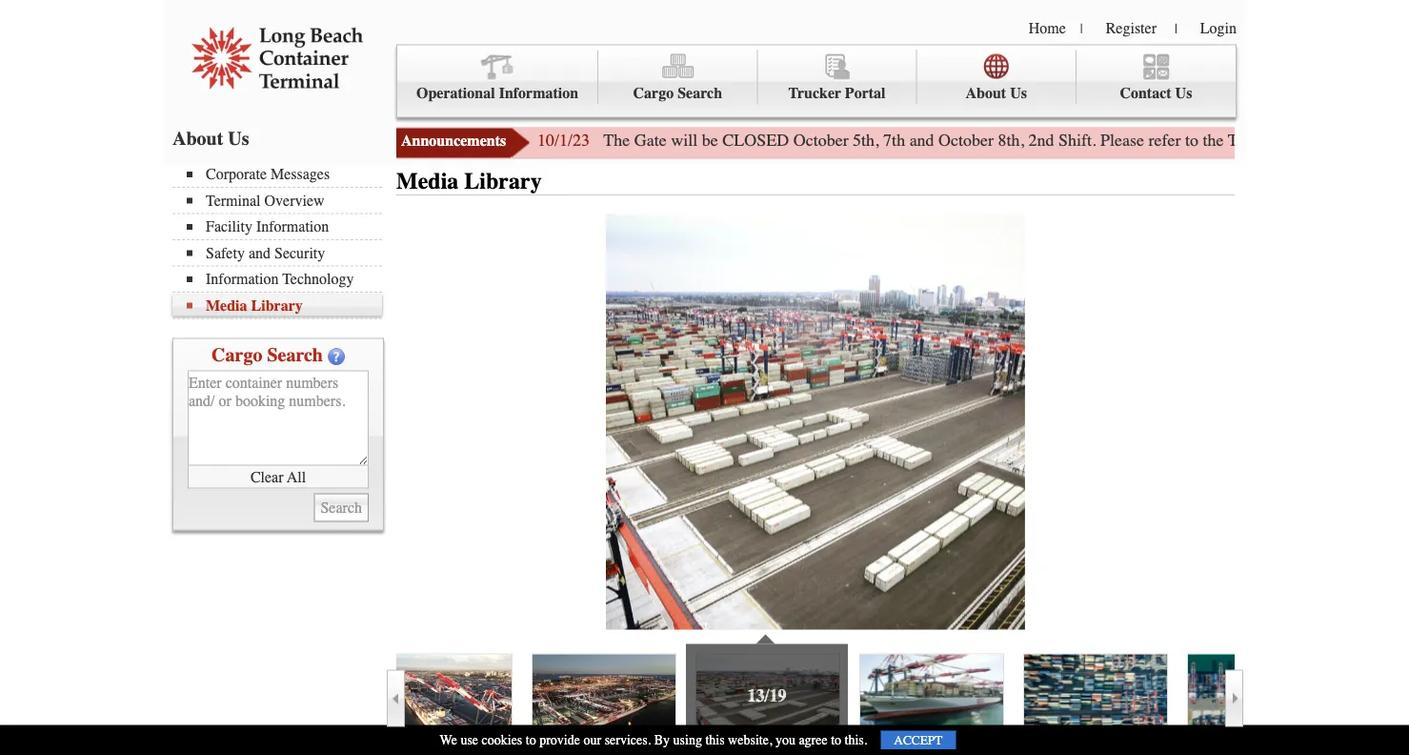 Task type: vqa. For each thing, say whether or not it's contained in the screenshot.
operational information Link
yes



Task type: locate. For each thing, give the bounding box(es) containing it.
contact us link
[[1077, 50, 1236, 104]]

safety
[[206, 244, 245, 262]]

gate
[[635, 131, 667, 150], [1273, 131, 1306, 150]]

us inside "link"
[[1176, 84, 1193, 102]]

us up corporate
[[228, 127, 249, 149]]

1 vertical spatial search
[[267, 344, 323, 366]]

0 vertical spatial cargo
[[634, 84, 674, 102]]

1 horizontal spatial cargo search
[[634, 84, 723, 102]]

provide
[[540, 732, 581, 748]]

0 vertical spatial cargo search
[[634, 84, 723, 102]]

1 vertical spatial about
[[173, 127, 223, 149]]

pag
[[1389, 131, 1410, 150]]

and right '7th'
[[910, 131, 935, 150]]

corporate messages link
[[187, 165, 382, 183]]

2 horizontal spatial us
[[1176, 84, 1193, 102]]

please
[[1101, 131, 1145, 150]]

1 vertical spatial library
[[251, 296, 303, 314]]

hours
[[1310, 131, 1352, 150]]

1 vertical spatial information
[[256, 218, 329, 235]]

gate right truck
[[1273, 131, 1306, 150]]

0 horizontal spatial about
[[173, 127, 223, 149]]

media
[[397, 168, 459, 194], [206, 296, 247, 314]]

0 horizontal spatial october
[[794, 131, 849, 150]]

media library link
[[187, 296, 382, 314]]

None submit
[[314, 493, 369, 522]]

contact
[[1121, 84, 1172, 102]]

| left login
[[1175, 21, 1178, 36]]

library down announcements
[[465, 168, 542, 194]]

will
[[671, 131, 698, 150]]

1 vertical spatial and
[[249, 244, 271, 262]]

0 horizontal spatial |
[[1081, 21, 1084, 36]]

0 horizontal spatial search
[[267, 344, 323, 366]]

|
[[1081, 21, 1084, 36], [1175, 21, 1178, 36]]

gate right the on the left of the page
[[635, 131, 667, 150]]

1 horizontal spatial about
[[966, 84, 1007, 102]]

search
[[678, 84, 723, 102], [267, 344, 323, 366]]

| right home
[[1081, 21, 1084, 36]]

0 vertical spatial menu bar
[[397, 44, 1237, 118]]

about up corporate
[[173, 127, 223, 149]]

the
[[1204, 131, 1225, 150]]

0 horizontal spatial cargo
[[212, 344, 263, 366]]

0 horizontal spatial cargo search
[[212, 344, 323, 366]]

media down safety
[[206, 296, 247, 314]]

0 horizontal spatial about us
[[173, 127, 249, 149]]

about us inside "about us" link
[[966, 84, 1028, 102]]

0 horizontal spatial and
[[249, 244, 271, 262]]

about us
[[966, 84, 1028, 102], [173, 127, 249, 149]]

0 vertical spatial and
[[910, 131, 935, 150]]

october
[[794, 131, 849, 150], [939, 131, 994, 150]]

october left 8th,
[[939, 131, 994, 150]]

cargo
[[634, 84, 674, 102], [212, 344, 263, 366]]

this.
[[845, 732, 868, 748]]

menu bar
[[397, 44, 1237, 118], [173, 163, 392, 319]]

services.
[[605, 732, 651, 748]]

media library
[[397, 168, 542, 194]]

to left this.
[[831, 732, 842, 748]]

to left the
[[1186, 131, 1199, 150]]

us up 8th,
[[1011, 84, 1028, 102]]

accept button
[[881, 731, 957, 749]]

information
[[499, 84, 579, 102], [256, 218, 329, 235], [206, 270, 279, 288]]

1 horizontal spatial gate
[[1273, 131, 1306, 150]]

cargo up will in the left top of the page
[[634, 84, 674, 102]]

5th,
[[853, 131, 880, 150]]

all
[[287, 468, 306, 485]]

information down safety
[[206, 270, 279, 288]]

the
[[604, 131, 630, 150]]

information technology link
[[187, 270, 382, 288]]

shift.
[[1059, 131, 1097, 150]]

and
[[910, 131, 935, 150], [249, 244, 271, 262]]

0 horizontal spatial gate
[[635, 131, 667, 150]]

us
[[1011, 84, 1028, 102], [1176, 84, 1193, 102], [228, 127, 249, 149]]

facility information link
[[187, 218, 382, 235]]

to
[[1186, 131, 1199, 150], [526, 732, 536, 748], [831, 732, 842, 748]]

1 horizontal spatial media
[[397, 168, 459, 194]]

1 vertical spatial menu bar
[[173, 163, 392, 319]]

0 vertical spatial about us
[[966, 84, 1028, 102]]

accept
[[895, 733, 943, 747]]

agree
[[799, 732, 828, 748]]

2 vertical spatial information
[[206, 270, 279, 288]]

october left the 5th,
[[794, 131, 849, 150]]

1 horizontal spatial october
[[939, 131, 994, 150]]

8th,
[[999, 131, 1025, 150]]

information up "10/1/23"
[[499, 84, 579, 102]]

us right contact
[[1176, 84, 1193, 102]]

clear
[[251, 468, 284, 485]]

about up 10/1/23 the gate will be closed october 5th, 7th and october 8th, 2nd shift. please refer to the truck gate hours web pag
[[966, 84, 1007, 102]]

information down overview
[[256, 218, 329, 235]]

cargo search down media library link
[[212, 344, 323, 366]]

about us up corporate
[[173, 127, 249, 149]]

cargo down media library link
[[212, 344, 263, 366]]

operational
[[417, 84, 495, 102]]

1 horizontal spatial cargo
[[634, 84, 674, 102]]

contact us
[[1121, 84, 1193, 102]]

13/19
[[748, 686, 787, 706]]

1 horizontal spatial |
[[1175, 21, 1178, 36]]

cookies
[[482, 732, 523, 748]]

search up be
[[678, 84, 723, 102]]

library
[[465, 168, 542, 194], [251, 296, 303, 314]]

about us up 8th,
[[966, 84, 1028, 102]]

search down media library link
[[267, 344, 323, 366]]

to left the provide
[[526, 732, 536, 748]]

closed
[[723, 131, 790, 150]]

0 horizontal spatial media
[[206, 296, 247, 314]]

1 vertical spatial media
[[206, 296, 247, 314]]

0 vertical spatial search
[[678, 84, 723, 102]]

0 horizontal spatial us
[[228, 127, 249, 149]]

0 vertical spatial media
[[397, 168, 459, 194]]

web
[[1356, 131, 1385, 150]]

you
[[776, 732, 796, 748]]

0 horizontal spatial library
[[251, 296, 303, 314]]

1 vertical spatial about us
[[173, 127, 249, 149]]

search inside menu bar
[[678, 84, 723, 102]]

corporate
[[206, 165, 267, 183]]

we use cookies to provide our services. by using this website, you agree to this.
[[440, 732, 868, 748]]

cargo search up will in the left top of the page
[[634, 84, 723, 102]]

1 horizontal spatial search
[[678, 84, 723, 102]]

1 horizontal spatial library
[[465, 168, 542, 194]]

use
[[461, 732, 479, 748]]

1 | from the left
[[1081, 21, 1084, 36]]

0 horizontal spatial menu bar
[[173, 163, 392, 319]]

about
[[966, 84, 1007, 102], [173, 127, 223, 149]]

facility
[[206, 218, 253, 235]]

by
[[655, 732, 670, 748]]

register
[[1106, 19, 1157, 37]]

1 horizontal spatial menu bar
[[397, 44, 1237, 118]]

corporate messages terminal overview facility information safety and security information technology media library
[[206, 165, 354, 314]]

1 vertical spatial cargo
[[212, 344, 263, 366]]

7th
[[884, 131, 906, 150]]

and right safety
[[249, 244, 271, 262]]

media down announcements
[[397, 168, 459, 194]]

1 horizontal spatial about us
[[966, 84, 1028, 102]]

1 horizontal spatial us
[[1011, 84, 1028, 102]]

0 vertical spatial library
[[465, 168, 542, 194]]

cargo search
[[634, 84, 723, 102], [212, 344, 323, 366]]

library down information technology link at top
[[251, 296, 303, 314]]



Task type: describe. For each thing, give the bounding box(es) containing it.
cargo inside cargo search link
[[634, 84, 674, 102]]

and inside corporate messages terminal overview facility information safety and security information technology media library
[[249, 244, 271, 262]]

terminal
[[206, 192, 261, 209]]

technology
[[282, 270, 354, 288]]

cargo search link
[[599, 50, 758, 104]]

clear all
[[251, 468, 306, 485]]

2 horizontal spatial to
[[1186, 131, 1199, 150]]

operational information
[[417, 84, 579, 102]]

2 october from the left
[[939, 131, 994, 150]]

website,
[[728, 732, 773, 748]]

10/1/23
[[538, 131, 590, 150]]

messages
[[271, 165, 330, 183]]

0 vertical spatial about
[[966, 84, 1007, 102]]

library inside corporate messages terminal overview facility information safety and security information technology media library
[[251, 296, 303, 314]]

us for the contact us "link"
[[1176, 84, 1193, 102]]

login
[[1201, 19, 1237, 37]]

safety and security link
[[187, 244, 382, 262]]

menu bar containing corporate messages
[[173, 163, 392, 319]]

1 vertical spatial cargo search
[[212, 344, 323, 366]]

operational information link
[[398, 50, 599, 104]]

we
[[440, 732, 457, 748]]

home link
[[1029, 19, 1067, 37]]

1 horizontal spatial to
[[831, 732, 842, 748]]

terminal overview link
[[187, 192, 382, 209]]

our
[[584, 732, 602, 748]]

trucker portal
[[789, 84, 886, 102]]

clear all button
[[188, 466, 369, 489]]

1 october from the left
[[794, 131, 849, 150]]

login link
[[1201, 19, 1237, 37]]

Enter container numbers and/ or booking numbers.  text field
[[188, 370, 369, 466]]

2nd
[[1029, 131, 1055, 150]]

1 gate from the left
[[635, 131, 667, 150]]

10/1/23 the gate will be closed october 5th, 7th and october 8th, 2nd shift. please refer to the truck gate hours web pag
[[538, 131, 1410, 150]]

announcements
[[401, 132, 506, 150]]

about us link
[[918, 50, 1077, 104]]

1 horizontal spatial and
[[910, 131, 935, 150]]

register link
[[1106, 19, 1157, 37]]

2 gate from the left
[[1273, 131, 1306, 150]]

truck
[[1229, 131, 1269, 150]]

security
[[275, 244, 325, 262]]

0 horizontal spatial to
[[526, 732, 536, 748]]

2 | from the left
[[1175, 21, 1178, 36]]

this
[[706, 732, 725, 748]]

overview
[[265, 192, 325, 209]]

refer
[[1149, 131, 1182, 150]]

home
[[1029, 19, 1067, 37]]

portal
[[845, 84, 886, 102]]

0 vertical spatial information
[[499, 84, 579, 102]]

menu bar containing operational information
[[397, 44, 1237, 118]]

be
[[702, 131, 718, 150]]

media inside corporate messages terminal overview facility information safety and security information technology media library
[[206, 296, 247, 314]]

trucker portal link
[[758, 50, 918, 104]]

trucker
[[789, 84, 842, 102]]

us for "about us" link
[[1011, 84, 1028, 102]]

using
[[674, 732, 703, 748]]



